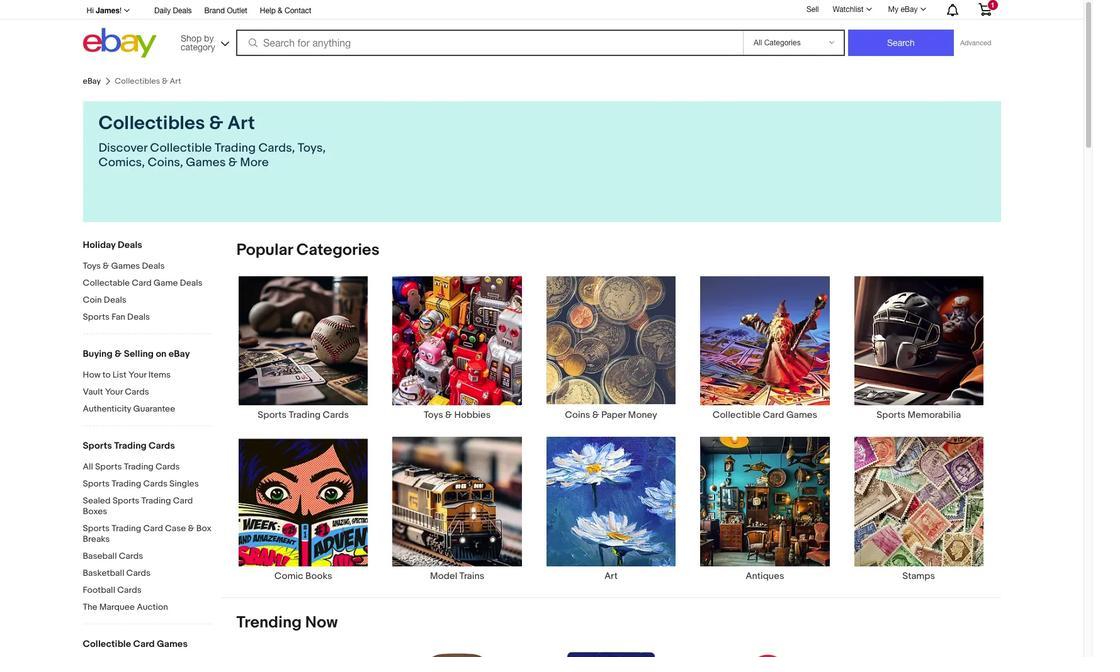 Task type: vqa. For each thing, say whether or not it's contained in the screenshot.
rightmost Sold
no



Task type: describe. For each thing, give the bounding box(es) containing it.
list for popular categories
[[221, 276, 1001, 597]]

deals right game
[[180, 278, 203, 288]]

sports trading cards singles link
[[83, 479, 212, 491]]

stamps
[[903, 570, 935, 582]]

now
[[305, 613, 338, 633]]

authenticity
[[83, 404, 131, 414]]

comics,
[[99, 156, 145, 170]]

sealed
[[83, 496, 111, 506]]

brand outlet
[[204, 6, 247, 15]]

& for hobbies
[[445, 409, 452, 421]]

all sports trading cards link
[[83, 462, 212, 474]]

coins,
[[148, 156, 183, 170]]

1 link
[[971, 0, 999, 18]]

1
[[991, 1, 995, 9]]

how
[[83, 370, 101, 380]]

list
[[113, 370, 127, 380]]

holiday
[[83, 239, 116, 251]]

antiques link
[[688, 437, 842, 582]]

baseball
[[83, 551, 117, 562]]

football
[[83, 585, 115, 596]]

sports fan deals link
[[83, 312, 212, 324]]

games inside collectibles & art discover collectible trading cards, toys, comics, coins, games & more
[[186, 156, 226, 170]]

breaks
[[83, 534, 110, 545]]

my
[[888, 5, 899, 14]]

sports memorabilia link
[[842, 276, 996, 421]]

boxes
[[83, 506, 107, 517]]

deals up "toys & games deals" link
[[118, 239, 142, 251]]

!
[[120, 6, 122, 15]]

advanced
[[960, 39, 991, 47]]

all
[[83, 462, 93, 472]]

0 horizontal spatial ebay
[[83, 76, 101, 86]]

deals up collectable card game deals link
[[142, 261, 165, 271]]

discover
[[99, 141, 147, 156]]

comic
[[274, 570, 303, 582]]

collectible card games inside list
[[713, 409, 817, 421]]

sealed sports trading card boxes link
[[83, 496, 212, 518]]

selling
[[124, 348, 154, 360]]

money
[[628, 409, 657, 421]]

shop
[[181, 33, 202, 43]]

how to list your items link
[[83, 370, 212, 382]]

box
[[196, 523, 211, 534]]

vault
[[83, 387, 103, 397]]

model trains
[[430, 570, 484, 582]]

comic books link
[[226, 437, 380, 582]]

daily deals link
[[154, 4, 192, 18]]

popular
[[236, 241, 293, 260]]

sports trading cards link
[[226, 276, 380, 421]]

coin
[[83, 295, 102, 305]]

toys for toys & hobbies
[[424, 409, 443, 421]]

to
[[103, 370, 111, 380]]

cards inside sports trading cards link
[[323, 409, 349, 421]]

paper
[[601, 409, 626, 421]]

coin deals link
[[83, 295, 212, 307]]

0 horizontal spatial sports trading cards
[[83, 440, 175, 452]]

sports trading cards inside list
[[258, 409, 349, 421]]

Search for anything text field
[[238, 31, 740, 55]]

& for art
[[209, 112, 223, 135]]

memorabilia
[[908, 409, 961, 421]]

hobbies
[[454, 409, 491, 421]]

sports trading card case & box breaks link
[[83, 523, 212, 546]]

basketball
[[83, 568, 124, 579]]

daily
[[154, 6, 171, 15]]

shop by category banner
[[80, 0, 1001, 61]]

toys for toys & games deals collectable card game deals coin deals sports fan deals
[[83, 261, 101, 271]]

card inside list
[[763, 409, 784, 421]]

coins & paper money link
[[534, 276, 688, 421]]

trending
[[236, 613, 302, 633]]

by
[[204, 33, 214, 43]]

main content containing popular categories
[[221, 241, 1001, 657]]

collectibles
[[99, 112, 205, 135]]

popular categories
[[236, 241, 380, 260]]

case
[[165, 523, 186, 534]]

help & contact link
[[260, 4, 311, 18]]

toys & hobbies link
[[380, 276, 534, 421]]

trading inside list
[[289, 409, 321, 421]]

collectibles & art discover collectible trading cards, toys, comics, coins, games & more
[[99, 112, 326, 170]]

& for paper
[[592, 409, 599, 421]]

cards inside how to list your items vault your cards authenticity guarantee
[[125, 387, 149, 397]]

marquee
[[99, 602, 135, 613]]

watchlist
[[833, 5, 864, 14]]

1 horizontal spatial your
[[128, 370, 146, 380]]

deals down coin deals link
[[127, 312, 150, 322]]

guarantee
[[133, 404, 175, 414]]

help
[[260, 6, 276, 15]]

advanced link
[[954, 30, 998, 55]]

how to list your items vault your cards authenticity guarantee
[[83, 370, 175, 414]]

none submit inside the shop by category banner
[[848, 30, 954, 56]]

card inside toys & games deals collectable card game deals coin deals sports fan deals
[[132, 278, 152, 288]]

account navigation
[[80, 0, 1001, 20]]

buying
[[83, 348, 113, 360]]

daily deals
[[154, 6, 192, 15]]

art inside list
[[604, 570, 618, 582]]



Task type: locate. For each thing, give the bounding box(es) containing it.
trains
[[459, 570, 484, 582]]

holiday deals
[[83, 239, 142, 251]]

0 vertical spatial list
[[221, 276, 1001, 597]]

0 vertical spatial art
[[228, 112, 255, 135]]

1 vertical spatial ebay
[[83, 76, 101, 86]]

list
[[221, 276, 1001, 597], [221, 648, 1001, 657]]

& for selling
[[115, 348, 122, 360]]

vault your cards link
[[83, 387, 212, 399]]

fan
[[112, 312, 125, 322]]

toys down holiday
[[83, 261, 101, 271]]

toys left hobbies
[[424, 409, 443, 421]]

antiques
[[746, 570, 784, 582]]

art link
[[534, 437, 688, 582]]

1 horizontal spatial sports trading cards
[[258, 409, 349, 421]]

deals right daily
[[173, 6, 192, 15]]

0 horizontal spatial toys
[[83, 261, 101, 271]]

& inside account navigation
[[278, 6, 283, 15]]

trending now
[[236, 613, 338, 633]]

& for contact
[[278, 6, 283, 15]]

shop by category button
[[175, 28, 232, 55]]

the marquee auction link
[[83, 602, 212, 614]]

all sports trading cards sports trading cards singles sealed sports trading card boxes sports trading card case & box breaks baseball cards basketball cards football cards the marquee auction
[[83, 462, 211, 613]]

your
[[128, 370, 146, 380], [105, 387, 123, 397]]

my ebay link
[[881, 2, 932, 17]]

list for trending now
[[221, 648, 1001, 657]]

coins & paper money
[[565, 409, 657, 421]]

your down list
[[105, 387, 123, 397]]

toys,
[[298, 141, 326, 156]]

trading
[[215, 141, 256, 156], [289, 409, 321, 421], [114, 440, 147, 452], [124, 462, 154, 472], [112, 479, 141, 489], [141, 496, 171, 506], [112, 523, 141, 534]]

sports memorabilia
[[877, 409, 961, 421]]

2 vertical spatial collectible
[[83, 638, 131, 650]]

0 horizontal spatial art
[[228, 112, 255, 135]]

contact
[[285, 6, 311, 15]]

model
[[430, 570, 457, 582]]

2 list from the top
[[221, 648, 1001, 657]]

model trains link
[[380, 437, 534, 582]]

watchlist link
[[826, 2, 878, 17]]

sell link
[[801, 5, 825, 14]]

2 horizontal spatial collectible
[[713, 409, 761, 421]]

2 horizontal spatial ebay
[[901, 5, 918, 14]]

cards,
[[258, 141, 295, 156]]

deals up fan
[[104, 295, 126, 305]]

&
[[278, 6, 283, 15], [209, 112, 223, 135], [228, 156, 237, 170], [103, 261, 109, 271], [115, 348, 122, 360], [445, 409, 452, 421], [592, 409, 599, 421], [188, 523, 194, 534]]

collectible card games link
[[688, 276, 842, 421]]

auction
[[137, 602, 168, 613]]

1 horizontal spatial art
[[604, 570, 618, 582]]

on
[[156, 348, 167, 360]]

games inside toys & games deals collectable card game deals coin deals sports fan deals
[[111, 261, 140, 271]]

toys & hobbies
[[424, 409, 491, 421]]

stamps link
[[842, 437, 996, 582]]

items
[[148, 370, 171, 380]]

toys
[[83, 261, 101, 271], [424, 409, 443, 421]]

1 vertical spatial list
[[221, 648, 1001, 657]]

shop by category
[[181, 33, 215, 52]]

football cards link
[[83, 585, 212, 597]]

coins
[[565, 409, 590, 421]]

1 vertical spatial sports trading cards
[[83, 440, 175, 452]]

& inside all sports trading cards sports trading cards singles sealed sports trading card boxes sports trading card case & box breaks baseball cards basketball cards football cards the marquee auction
[[188, 523, 194, 534]]

ebay link
[[83, 76, 101, 86]]

buying & selling on ebay
[[83, 348, 190, 360]]

toys inside toys & games deals collectable card game deals coin deals sports fan deals
[[83, 261, 101, 271]]

my ebay
[[888, 5, 918, 14]]

1 vertical spatial toys
[[424, 409, 443, 421]]

cards
[[125, 387, 149, 397], [323, 409, 349, 421], [149, 440, 175, 452], [156, 462, 180, 472], [143, 479, 167, 489], [119, 551, 143, 562], [126, 568, 151, 579], [117, 585, 142, 596]]

& inside toys & games deals collectable card game deals coin deals sports fan deals
[[103, 261, 109, 271]]

categories
[[296, 241, 380, 260]]

collectible card games
[[713, 409, 817, 421], [83, 638, 188, 650]]

baseball cards link
[[83, 551, 212, 563]]

0 horizontal spatial collectible card games
[[83, 638, 188, 650]]

0 vertical spatial collectible card games
[[713, 409, 817, 421]]

comic books
[[274, 570, 332, 582]]

sports inside toys & games deals collectable card game deals coin deals sports fan deals
[[83, 312, 110, 322]]

ebay
[[901, 5, 918, 14], [83, 76, 101, 86], [169, 348, 190, 360]]

1 vertical spatial your
[[105, 387, 123, 397]]

1 horizontal spatial ebay
[[169, 348, 190, 360]]

books
[[305, 570, 332, 582]]

james
[[96, 6, 120, 15]]

1 horizontal spatial toys
[[424, 409, 443, 421]]

1 vertical spatial collectible
[[713, 409, 761, 421]]

art inside collectibles & art discover collectible trading cards, toys, comics, coins, games & more
[[228, 112, 255, 135]]

toys & games deals link
[[83, 261, 212, 273]]

0 horizontal spatial your
[[105, 387, 123, 397]]

1 horizontal spatial collectible card games
[[713, 409, 817, 421]]

sports
[[83, 312, 110, 322], [258, 409, 287, 421], [877, 409, 906, 421], [83, 440, 112, 452], [95, 462, 122, 472], [83, 479, 110, 489], [113, 496, 139, 506], [83, 523, 110, 534]]

& for games
[[103, 261, 109, 271]]

deals
[[173, 6, 192, 15], [118, 239, 142, 251], [142, 261, 165, 271], [180, 278, 203, 288], [104, 295, 126, 305], [127, 312, 150, 322]]

authenticity guarantee link
[[83, 404, 212, 416]]

sell
[[807, 5, 819, 14]]

card
[[132, 278, 152, 288], [763, 409, 784, 421], [173, 496, 193, 506], [143, 523, 163, 534], [133, 638, 155, 650]]

singles
[[169, 479, 199, 489]]

hi
[[87, 6, 94, 15]]

1 vertical spatial collectible card games
[[83, 638, 188, 650]]

0 vertical spatial toys
[[83, 261, 101, 271]]

collectible inside collectibles & art discover collectible trading cards, toys, comics, coins, games & more
[[150, 141, 212, 156]]

1 vertical spatial art
[[604, 570, 618, 582]]

brand
[[204, 6, 225, 15]]

help & contact
[[260, 6, 311, 15]]

games
[[186, 156, 226, 170], [111, 261, 140, 271], [786, 409, 817, 421], [157, 638, 188, 650]]

0 horizontal spatial collectible
[[83, 638, 131, 650]]

your right list
[[128, 370, 146, 380]]

0 vertical spatial sports trading cards
[[258, 409, 349, 421]]

main content
[[221, 241, 1001, 657]]

outlet
[[227, 6, 247, 15]]

1 list from the top
[[221, 276, 1001, 597]]

collectable card game deals link
[[83, 278, 212, 290]]

list containing sports trading cards
[[221, 276, 1001, 597]]

sports trading cards
[[258, 409, 349, 421], [83, 440, 175, 452]]

ebay inside my ebay link
[[901, 5, 918, 14]]

brand outlet link
[[204, 4, 247, 18]]

category
[[181, 42, 215, 52]]

0 vertical spatial collectible
[[150, 141, 212, 156]]

1 horizontal spatial collectible
[[150, 141, 212, 156]]

0 vertical spatial ebay
[[901, 5, 918, 14]]

collectable
[[83, 278, 130, 288]]

2 vertical spatial ebay
[[169, 348, 190, 360]]

the
[[83, 602, 97, 613]]

trading inside collectibles & art discover collectible trading cards, toys, comics, coins, games & more
[[215, 141, 256, 156]]

toys & games deals collectable card game deals coin deals sports fan deals
[[83, 261, 203, 322]]

basketball cards link
[[83, 568, 212, 580]]

None submit
[[848, 30, 954, 56]]

hi james !
[[87, 6, 122, 15]]

collectible inside list
[[713, 409, 761, 421]]

deals inside account navigation
[[173, 6, 192, 15]]

0 vertical spatial your
[[128, 370, 146, 380]]



